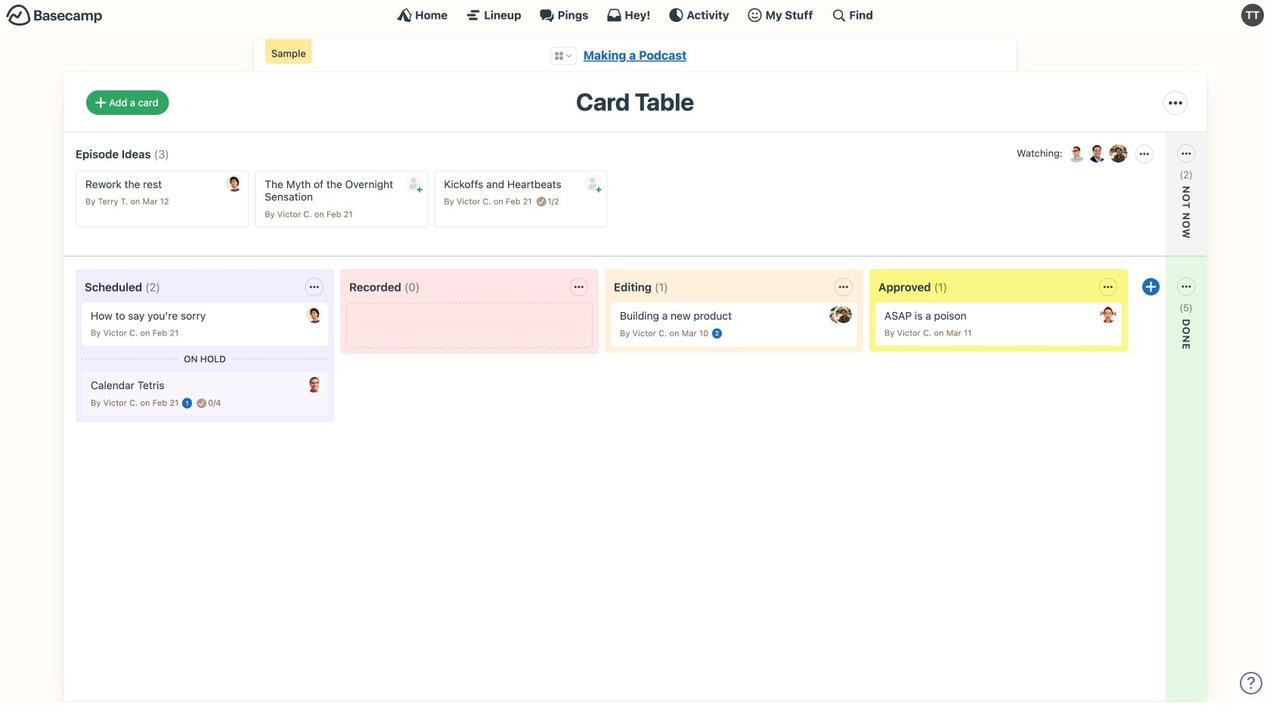 Task type: vqa. For each thing, say whether or not it's contained in the screenshot.
lineup
no



Task type: locate. For each thing, give the bounding box(es) containing it.
victor cooper image
[[1066, 143, 1087, 164]]

0 horizontal spatial jared davis image
[[226, 175, 243, 192]]

None submit
[[404, 175, 423, 193], [584, 175, 602, 193], [1086, 193, 1192, 212], [1086, 326, 1192, 345], [404, 175, 423, 193], [584, 175, 602, 193], [1086, 193, 1192, 212], [1086, 326, 1192, 345]]

steve marsh image
[[306, 376, 323, 393]]

annie bryan image
[[1100, 307, 1117, 323]]

0 vertical spatial nicole katz image
[[1108, 143, 1129, 164]]

nicole katz image
[[1108, 143, 1129, 164], [836, 307, 852, 323]]

keyboard shortcut: ⌘ + / image
[[831, 8, 847, 23]]

jared davis image
[[226, 175, 243, 192], [306, 307, 323, 323]]

on mar 12 element
[[130, 197, 169, 206]]

1 horizontal spatial jared davis image
[[306, 307, 323, 323]]

on mar 10 element
[[670, 329, 709, 338]]

main element
[[0, 0, 1271, 29]]

switch accounts image
[[6, 4, 103, 27]]

0 horizontal spatial nicole katz image
[[836, 307, 852, 323]]

0 vertical spatial jared davis image
[[226, 175, 243, 192]]

on feb 21 element
[[494, 197, 532, 206], [314, 209, 353, 219], [140, 328, 179, 338], [140, 398, 179, 408]]

on mar 11 element
[[934, 328, 972, 338]]

jennifer young image
[[830, 307, 846, 323]]



Task type: describe. For each thing, give the bounding box(es) containing it.
josh fiske image
[[1087, 143, 1108, 164]]

breadcrumb element
[[254, 39, 1016, 72]]

terry turtle image
[[1242, 4, 1264, 26]]

1 horizontal spatial nicole katz image
[[1108, 143, 1129, 164]]

1 vertical spatial jared davis image
[[306, 307, 323, 323]]

1 vertical spatial nicole katz image
[[836, 307, 852, 323]]



